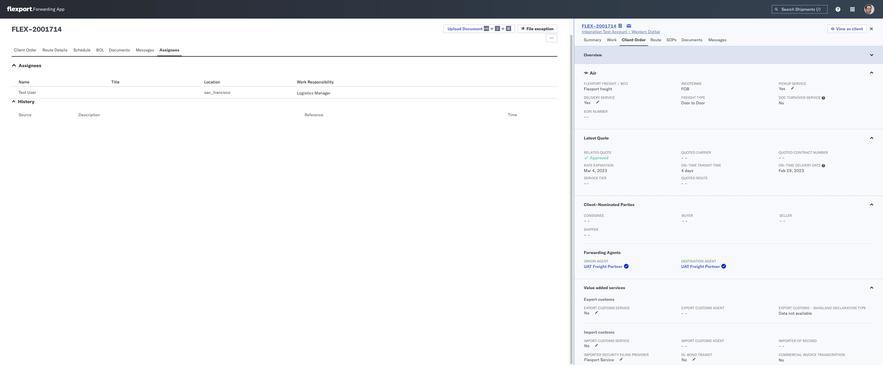 Task type: vqa. For each thing, say whether or not it's contained in the screenshot.


Task type: describe. For each thing, give the bounding box(es) containing it.
export for export customs - mainland declaration type data not available
[[779, 306, 792, 310]]

contract
[[794, 150, 812, 155]]

on- for on-time delivery date
[[779, 163, 786, 168]]

manager
[[315, 90, 331, 96]]

file
[[527, 26, 534, 31]]

no for export customs service
[[584, 311, 590, 316]]

agents
[[607, 250, 621, 255]]

work button
[[605, 35, 620, 46]]

latest quote
[[584, 136, 609, 141]]

data
[[779, 311, 788, 316]]

related quote
[[584, 150, 612, 155]]

forwarding agents
[[584, 250, 621, 255]]

service tier --
[[584, 176, 607, 186]]

description
[[79, 112, 100, 118]]

in-
[[682, 353, 687, 357]]

quoted for quoted contract number - - rate expiration mar 4, 2023
[[779, 150, 793, 155]]

route for route details
[[43, 47, 53, 53]]

bol
[[96, 47, 104, 53]]

no inside commercial invoice transcription no
[[779, 358, 784, 363]]

pickup
[[779, 81, 791, 86]]

0 vertical spatial freight
[[602, 81, 617, 86]]

incoterms
[[682, 81, 702, 86]]

1 horizontal spatial client order button
[[620, 35, 648, 46]]

tier
[[599, 176, 607, 180]]

quoted route - -
[[682, 176, 708, 186]]

time for on-time transit time 4 days
[[689, 163, 697, 168]]

1 vertical spatial flexport
[[584, 86, 599, 92]]

bond
[[687, 353, 697, 357]]

flex-2001714
[[582, 23, 617, 29]]

responsibility
[[308, 79, 334, 85]]

delivery
[[584, 95, 600, 100]]

partner for origin agent
[[608, 264, 623, 269]]

view as client
[[836, 26, 863, 31]]

1 horizontal spatial messages button
[[706, 35, 730, 46]]

destination agent
[[682, 259, 716, 264]]

route button
[[648, 35, 664, 46]]

on-time delivery date
[[779, 163, 821, 168]]

view
[[836, 26, 846, 31]]

digital
[[648, 29, 660, 34]]

schedule button
[[71, 45, 94, 56]]

no for in-bond transit
[[682, 357, 687, 363]]

1 horizontal spatial 2001714
[[596, 23, 617, 29]]

consignee - -
[[584, 213, 604, 224]]

importer security filing provider
[[584, 353, 649, 357]]

latest
[[584, 136, 596, 141]]

on- for on-time transit time 4 days
[[682, 163, 689, 168]]

carrier
[[697, 150, 711, 155]]

service inside "service tier --"
[[584, 176, 598, 180]]

client
[[852, 26, 863, 31]]

quoted for quoted route - -
[[682, 176, 696, 180]]

value
[[584, 285, 595, 291]]

service for import customs service
[[616, 339, 630, 343]]

security
[[602, 353, 619, 357]]

in-bond transit
[[682, 353, 713, 357]]

declaration
[[833, 306, 857, 310]]

forwarding app link
[[7, 6, 64, 12]]

1 vertical spatial service
[[601, 357, 614, 363]]

delivery service
[[584, 95, 615, 100]]

0 vertical spatial assignees
[[160, 47, 179, 53]]

approved
[[590, 155, 609, 161]]

client-nominated parties
[[584, 202, 635, 207]]

doc turnover service
[[779, 95, 821, 100]]

summary
[[584, 37, 601, 42]]

title
[[111, 79, 120, 85]]

customs for export customs - mainland declaration type data not available
[[793, 306, 810, 310]]

number
[[593, 109, 608, 114]]

0 horizontal spatial 2001714
[[32, 25, 62, 33]]

test user
[[19, 90, 36, 95]]

transit for on-time transit time 4 days
[[698, 163, 712, 168]]

client for the right "client order" button
[[622, 37, 634, 42]]

san_francisco
[[204, 90, 230, 95]]

history
[[18, 99, 34, 104]]

Search Shipments (/) text field
[[772, 5, 828, 14]]

uat for origin
[[584, 264, 592, 269]]

upload document
[[448, 26, 483, 31]]

latest quote button
[[575, 129, 883, 147]]

1 door from the left
[[682, 100, 690, 106]]

uat freight partner link for origin
[[584, 264, 630, 270]]

work for work responsibility
[[297, 79, 307, 85]]

quote
[[597, 136, 609, 141]]

type inside freight type door to door
[[697, 95, 705, 100]]

1 horizontal spatial test
[[603, 29, 611, 34]]

reference
[[305, 112, 323, 118]]

service for doc turnover service
[[807, 95, 821, 100]]

4
[[682, 168, 684, 173]]

customs for export customs agent - -
[[696, 306, 712, 310]]

customs for import customs agent - -
[[695, 339, 712, 343]]

bco
[[621, 81, 628, 86]]

documents for left documents button
[[109, 47, 130, 53]]

forwarding for forwarding agents
[[584, 250, 606, 255]]

client order for the right "client order" button
[[622, 37, 646, 42]]

integration test account - western digital link
[[582, 29, 660, 35]]

account
[[612, 29, 627, 34]]

import for import customs
[[584, 330, 597, 335]]

turnover
[[787, 95, 806, 100]]

flexport freight / bco flexport freight
[[584, 81, 628, 92]]

related
[[584, 150, 599, 155]]

client for the leftmost "client order" button
[[14, 47, 25, 53]]

freight for destination agent
[[690, 264, 704, 269]]

days
[[685, 168, 694, 173]]

services
[[609, 285, 625, 291]]

not
[[789, 311, 795, 316]]

route
[[697, 176, 708, 180]]

summary button
[[582, 35, 605, 46]]

customs for import customs service
[[598, 339, 615, 343]]

flex-2001714 link
[[582, 23, 617, 29]]

bol button
[[94, 45, 107, 56]]

customs for export customs
[[598, 297, 615, 302]]

import customs agent - -
[[682, 339, 724, 349]]

as
[[847, 26, 851, 31]]

import for import customs service
[[584, 339, 597, 343]]

1 horizontal spatial order
[[635, 37, 646, 42]]

2 time from the left
[[713, 163, 721, 168]]

1 vertical spatial messages
[[136, 47, 154, 53]]

partner for destination agent
[[705, 264, 720, 269]]

location
[[204, 79, 220, 85]]

0 horizontal spatial messages button
[[133, 45, 157, 56]]

customs for export customs service
[[598, 306, 615, 310]]

fob
[[682, 86, 690, 92]]

quote
[[600, 150, 612, 155]]

filing
[[620, 353, 631, 357]]

0 horizontal spatial documents button
[[107, 45, 133, 56]]

route details
[[43, 47, 67, 53]]



Task type: locate. For each thing, give the bounding box(es) containing it.
record
[[803, 339, 817, 343]]

1 horizontal spatial partner
[[705, 264, 720, 269]]

flexport down 'air'
[[584, 81, 601, 86]]

freight up delivery service
[[600, 86, 612, 92]]

0 horizontal spatial messages
[[136, 47, 154, 53]]

no down import customs
[[584, 344, 590, 349]]

1 horizontal spatial client order
[[622, 37, 646, 42]]

schedule
[[73, 47, 91, 53]]

0 vertical spatial client
[[622, 37, 634, 42]]

feb
[[779, 168, 786, 173]]

0 horizontal spatial forwarding
[[33, 7, 55, 12]]

eori
[[584, 109, 592, 114]]

customs inside export customs agent - -
[[696, 306, 712, 310]]

client down integration test account - western digital
[[622, 37, 634, 42]]

type right 'declaration'
[[858, 306, 866, 310]]

freight type door to door
[[682, 95, 705, 106]]

19,
[[787, 168, 793, 173]]

0 vertical spatial flexport
[[584, 81, 601, 86]]

service down services
[[616, 306, 630, 310]]

yes down pickup
[[779, 86, 786, 91]]

work up logistics
[[297, 79, 307, 85]]

incoterms fob
[[682, 81, 702, 92]]

4,
[[592, 168, 596, 173]]

flexport for flexport freight / bco flexport freight
[[584, 81, 601, 86]]

1 vertical spatial test
[[19, 90, 26, 95]]

0 horizontal spatial route
[[43, 47, 53, 53]]

flexport for flexport service
[[584, 357, 600, 363]]

order down western
[[635, 37, 646, 42]]

export customs
[[584, 297, 615, 302]]

flex-
[[582, 23, 596, 29]]

export for export customs
[[584, 297, 597, 302]]

shipper
[[584, 227, 599, 232]]

freight inside freight type door to door
[[682, 95, 696, 100]]

service up filing
[[616, 339, 630, 343]]

1 uat freight partner from the left
[[584, 264, 623, 269]]

0 horizontal spatial service
[[584, 176, 598, 180]]

work
[[607, 37, 617, 42], [297, 79, 307, 85]]

name
[[19, 79, 29, 85]]

2001714 up the account
[[596, 23, 617, 29]]

customs inside export customs - mainland declaration type data not available
[[793, 306, 810, 310]]

quoted inside quoted route - -
[[682, 176, 696, 180]]

1 vertical spatial documents
[[109, 47, 130, 53]]

0 horizontal spatial order
[[26, 47, 36, 53]]

1 horizontal spatial 2023
[[794, 168, 804, 173]]

import inside import customs agent - -
[[682, 339, 695, 343]]

0 horizontal spatial uat freight partner
[[584, 264, 623, 269]]

origin
[[584, 259, 596, 264]]

1 horizontal spatial door
[[696, 100, 705, 106]]

1 horizontal spatial on-
[[779, 163, 786, 168]]

service right "turnover"
[[807, 95, 821, 100]]

0 horizontal spatial 2023
[[597, 168, 607, 173]]

uat freight partner for origin
[[584, 264, 623, 269]]

1 horizontal spatial uat freight partner link
[[682, 264, 728, 270]]

eori number --
[[584, 109, 608, 120]]

parties
[[621, 202, 635, 207]]

0 vertical spatial importer
[[779, 339, 796, 343]]

documents button
[[679, 35, 706, 46], [107, 45, 133, 56]]

1 horizontal spatial assignees button
[[157, 45, 182, 56]]

air button
[[575, 64, 883, 81]]

importer inside importer of record - -
[[779, 339, 796, 343]]

0 horizontal spatial door
[[682, 100, 690, 106]]

0 vertical spatial order
[[635, 37, 646, 42]]

2 on- from the left
[[779, 163, 786, 168]]

0 vertical spatial work
[[607, 37, 617, 42]]

forwarding for forwarding app
[[33, 7, 55, 12]]

test left user
[[19, 90, 26, 95]]

flexport down import customs service
[[584, 357, 600, 363]]

quoted for quoted carrier - -
[[682, 150, 696, 155]]

1 partner from the left
[[608, 264, 623, 269]]

client order down western
[[622, 37, 646, 42]]

0 horizontal spatial importer
[[584, 353, 602, 357]]

door left 'to'
[[682, 100, 690, 106]]

1 horizontal spatial client
[[622, 37, 634, 42]]

mainland
[[814, 306, 832, 310]]

0 vertical spatial assignees button
[[157, 45, 182, 56]]

file exception
[[527, 26, 554, 31]]

0 horizontal spatial type
[[697, 95, 705, 100]]

client order button down flex
[[12, 45, 40, 56]]

client order down flex
[[14, 47, 36, 53]]

uat freight partner link down 'origin agent'
[[584, 264, 630, 270]]

0 horizontal spatial yes
[[584, 100, 591, 105]]

1 vertical spatial forwarding
[[584, 250, 606, 255]]

rate
[[584, 163, 593, 168]]

import down import customs
[[584, 339, 597, 343]]

0 horizontal spatial work
[[297, 79, 307, 85]]

flex - 2001714
[[12, 25, 62, 33]]

1 horizontal spatial time
[[713, 163, 721, 168]]

2 2023 from the left
[[794, 168, 804, 173]]

uat freight partner link for destination
[[682, 264, 728, 270]]

flexport up the delivery
[[584, 86, 599, 92]]

customs inside import customs agent - -
[[695, 339, 712, 343]]

yes down the delivery
[[584, 100, 591, 105]]

import customs service
[[584, 339, 630, 343]]

upload document button
[[444, 24, 515, 33]]

no for import customs service
[[584, 344, 590, 349]]

type down incoterms fob
[[697, 95, 705, 100]]

destination
[[682, 259, 704, 264]]

to
[[692, 100, 695, 106]]

provider
[[632, 353, 649, 357]]

sops
[[667, 37, 677, 42]]

0 vertical spatial documents
[[682, 37, 703, 42]]

2023 inside 'quoted contract number - - rate expiration mar 4, 2023'
[[597, 168, 607, 173]]

work inside button
[[607, 37, 617, 42]]

pickup service
[[779, 81, 807, 86]]

quoted down days
[[682, 176, 696, 180]]

1 horizontal spatial importer
[[779, 339, 796, 343]]

2 uat freight partner from the left
[[682, 264, 720, 269]]

importer up flexport service
[[584, 353, 602, 357]]

1 horizontal spatial forwarding
[[584, 250, 606, 255]]

transit inside 'on-time transit time 4 days'
[[698, 163, 712, 168]]

1 uat from the left
[[584, 264, 592, 269]]

route left details
[[43, 47, 53, 53]]

3 time from the left
[[786, 163, 795, 168]]

uat down destination
[[682, 264, 689, 269]]

no down export customs
[[584, 311, 590, 316]]

1 vertical spatial order
[[26, 47, 36, 53]]

documents right bol button
[[109, 47, 130, 53]]

transit down carrier
[[698, 163, 712, 168]]

0 horizontal spatial documents
[[109, 47, 130, 53]]

2023 down on-time delivery date at right top
[[794, 168, 804, 173]]

transit
[[698, 163, 712, 168], [698, 353, 713, 357]]

1 horizontal spatial assignees
[[160, 47, 179, 53]]

on- inside 'on-time transit time 4 days'
[[682, 163, 689, 168]]

uat freight partner link
[[584, 264, 630, 270], [682, 264, 728, 270]]

agent
[[597, 259, 609, 264], [705, 259, 716, 264], [713, 306, 725, 310], [713, 339, 724, 343]]

0 horizontal spatial client order
[[14, 47, 36, 53]]

partner down destination agent
[[705, 264, 720, 269]]

uat down origin
[[584, 264, 592, 269]]

importer left of
[[779, 339, 796, 343]]

0 horizontal spatial assignees button
[[19, 63, 41, 68]]

flexport
[[584, 81, 601, 86], [584, 86, 599, 92], [584, 357, 600, 363]]

0 vertical spatial yes
[[779, 86, 786, 91]]

0 vertical spatial client order
[[622, 37, 646, 42]]

assignees button
[[157, 45, 182, 56], [19, 63, 41, 68]]

client-
[[584, 202, 598, 207]]

uat for destination
[[682, 264, 689, 269]]

2023 down expiration
[[597, 168, 607, 173]]

order down the flex - 2001714
[[26, 47, 36, 53]]

work for work
[[607, 37, 617, 42]]

0 vertical spatial type
[[697, 95, 705, 100]]

origin agent
[[584, 259, 609, 264]]

quoted inside 'quoted contract number - - rate expiration mar 4, 2023'
[[779, 150, 793, 155]]

forwarding up 'origin agent'
[[584, 250, 606, 255]]

0 horizontal spatial uat
[[584, 264, 592, 269]]

available
[[796, 311, 812, 316]]

2001714 down forwarding app
[[32, 25, 62, 33]]

service for export customs service
[[616, 306, 630, 310]]

transit down import customs agent - - in the right bottom of the page
[[698, 353, 713, 357]]

agent inside export customs agent - -
[[713, 306, 725, 310]]

0 vertical spatial transit
[[698, 163, 712, 168]]

yes for pickup
[[779, 86, 786, 91]]

import up import customs service
[[584, 330, 597, 335]]

number
[[813, 150, 828, 155]]

on- up 4
[[682, 163, 689, 168]]

1 vertical spatial work
[[297, 79, 307, 85]]

of
[[797, 339, 802, 343]]

0 vertical spatial messages
[[709, 37, 727, 42]]

quoted contract number - - rate expiration mar 4, 2023
[[584, 150, 828, 173]]

exception
[[535, 26, 554, 31]]

test down the flex-2001714
[[603, 29, 611, 34]]

history button
[[18, 99, 34, 104]]

1 horizontal spatial documents
[[682, 37, 703, 42]]

1 horizontal spatial work
[[607, 37, 617, 42]]

client order for the leftmost "client order" button
[[14, 47, 36, 53]]

0 horizontal spatial client
[[14, 47, 25, 53]]

export inside export customs agent - -
[[682, 306, 695, 310]]

integration test account - western digital
[[582, 29, 660, 34]]

freight left /
[[602, 81, 617, 86]]

import up in-
[[682, 339, 695, 343]]

0 horizontal spatial time
[[689, 163, 697, 168]]

time
[[508, 112, 517, 118]]

details
[[54, 47, 67, 53]]

freight down destination agent
[[690, 264, 704, 269]]

quoted inside quoted carrier - -
[[682, 150, 696, 155]]

- inside export customs - mainland declaration type data not available
[[811, 306, 813, 310]]

service down "4,"
[[584, 176, 598, 180]]

app
[[56, 7, 64, 12]]

2 door from the left
[[696, 100, 705, 106]]

service down the flexport freight / bco flexport freight in the top of the page
[[601, 95, 615, 100]]

uat freight partner down destination agent
[[682, 264, 720, 269]]

feb 19, 2023
[[779, 168, 804, 173]]

door right 'to'
[[696, 100, 705, 106]]

1 horizontal spatial service
[[601, 357, 614, 363]]

1 time from the left
[[689, 163, 697, 168]]

time for on-time delivery date
[[786, 163, 795, 168]]

1 vertical spatial client
[[14, 47, 25, 53]]

seller
[[780, 213, 792, 218]]

1 horizontal spatial documents button
[[679, 35, 706, 46]]

door
[[682, 100, 690, 106], [696, 100, 705, 106]]

no down in-
[[682, 357, 687, 363]]

freight down 'origin agent'
[[593, 264, 607, 269]]

client order button
[[620, 35, 648, 46], [12, 45, 40, 56]]

route for route
[[651, 37, 662, 42]]

importer for provider
[[584, 353, 602, 357]]

flexport. image
[[7, 6, 33, 12]]

1 vertical spatial yes
[[584, 100, 591, 105]]

air
[[590, 70, 597, 76]]

0 horizontal spatial test
[[19, 90, 26, 95]]

2 horizontal spatial time
[[786, 163, 795, 168]]

mar
[[584, 168, 591, 173]]

0 vertical spatial forwarding
[[33, 7, 55, 12]]

no down "commercial"
[[779, 358, 784, 363]]

route details button
[[40, 45, 71, 56]]

2 vertical spatial flexport
[[584, 357, 600, 363]]

no down doc
[[779, 100, 784, 106]]

type inside export customs - mainland declaration type data not available
[[858, 306, 866, 310]]

value added services button
[[575, 279, 883, 297]]

2001714
[[596, 23, 617, 29], [32, 25, 62, 33]]

transit for in-bond transit
[[698, 353, 713, 357]]

documents button right bol
[[107, 45, 133, 56]]

time
[[689, 163, 697, 168], [713, 163, 721, 168], [786, 163, 795, 168]]

2 uat freight partner link from the left
[[682, 264, 728, 270]]

logistics manager
[[297, 90, 331, 96]]

1 horizontal spatial messages
[[709, 37, 727, 42]]

client order button down western
[[620, 35, 648, 46]]

export for export customs agent - -
[[682, 306, 695, 310]]

forwarding
[[33, 7, 55, 12], [584, 250, 606, 255]]

documents right "sops" button
[[682, 37, 703, 42]]

source
[[19, 112, 31, 118]]

upload
[[448, 26, 462, 31]]

importer
[[779, 339, 796, 343], [584, 353, 602, 357]]

1 horizontal spatial yes
[[779, 86, 786, 91]]

user
[[27, 90, 36, 95]]

0 vertical spatial route
[[651, 37, 662, 42]]

1 2023 from the left
[[597, 168, 607, 173]]

1 vertical spatial type
[[858, 306, 866, 310]]

1 vertical spatial assignees
[[19, 63, 41, 68]]

documents button right sops
[[679, 35, 706, 46]]

0 vertical spatial test
[[603, 29, 611, 34]]

nominated
[[598, 202, 620, 207]]

partner down agents
[[608, 264, 623, 269]]

export inside export customs - mainland declaration type data not available
[[779, 306, 792, 310]]

1 on- from the left
[[682, 163, 689, 168]]

0 horizontal spatial uat freight partner link
[[584, 264, 630, 270]]

uat freight partner link down destination agent
[[682, 264, 728, 270]]

service down security
[[601, 357, 614, 363]]

2 uat from the left
[[682, 264, 689, 269]]

1 vertical spatial client order
[[14, 47, 36, 53]]

flexport service
[[584, 357, 614, 363]]

1 horizontal spatial uat
[[682, 264, 689, 269]]

documents for documents button to the right
[[682, 37, 703, 42]]

1 vertical spatial route
[[43, 47, 53, 53]]

freight for origin agent
[[593, 264, 607, 269]]

0 horizontal spatial client order button
[[12, 45, 40, 56]]

1 horizontal spatial uat freight partner
[[682, 264, 720, 269]]

customs for import customs
[[598, 330, 615, 335]]

0 vertical spatial service
[[584, 176, 598, 180]]

service up "doc turnover service"
[[792, 81, 807, 86]]

transcription
[[818, 353, 845, 357]]

quoted left carrier
[[682, 150, 696, 155]]

importer for -
[[779, 339, 796, 343]]

on- up feb
[[779, 163, 786, 168]]

date
[[812, 163, 821, 168]]

uat freight partner down 'origin agent'
[[584, 264, 623, 269]]

agent inside import customs agent - -
[[713, 339, 724, 343]]

expiration
[[594, 163, 614, 168]]

client down flex
[[14, 47, 25, 53]]

importer of record - -
[[779, 339, 817, 349]]

quoted left contract
[[779, 150, 793, 155]]

type
[[697, 95, 705, 100], [858, 306, 866, 310]]

0 horizontal spatial partner
[[608, 264, 623, 269]]

export customs service
[[584, 306, 630, 310]]

shipper - -
[[584, 227, 599, 238]]

partner
[[608, 264, 623, 269], [705, 264, 720, 269]]

forwarding left app
[[33, 7, 55, 12]]

1 uat freight partner link from the left
[[584, 264, 630, 270]]

work down the account
[[607, 37, 617, 42]]

freight up 'to'
[[682, 95, 696, 100]]

1 horizontal spatial type
[[858, 306, 866, 310]]

1 horizontal spatial route
[[651, 37, 662, 42]]

1 vertical spatial assignees button
[[19, 63, 41, 68]]

client-nominated parties button
[[575, 196, 883, 213]]

route down digital
[[651, 37, 662, 42]]

freight
[[602, 81, 617, 86], [600, 86, 612, 92]]

0 horizontal spatial on-
[[682, 163, 689, 168]]

1 vertical spatial transit
[[698, 353, 713, 357]]

2 partner from the left
[[705, 264, 720, 269]]

1 vertical spatial freight
[[600, 86, 612, 92]]

uat freight partner for destination
[[682, 264, 720, 269]]

yes for delivery
[[584, 100, 591, 105]]

1 vertical spatial importer
[[584, 353, 602, 357]]

on-time transit time 4 days
[[682, 163, 721, 173]]

0 horizontal spatial assignees
[[19, 63, 41, 68]]

export for export customs service
[[584, 306, 597, 310]]

integration
[[582, 29, 602, 34]]



